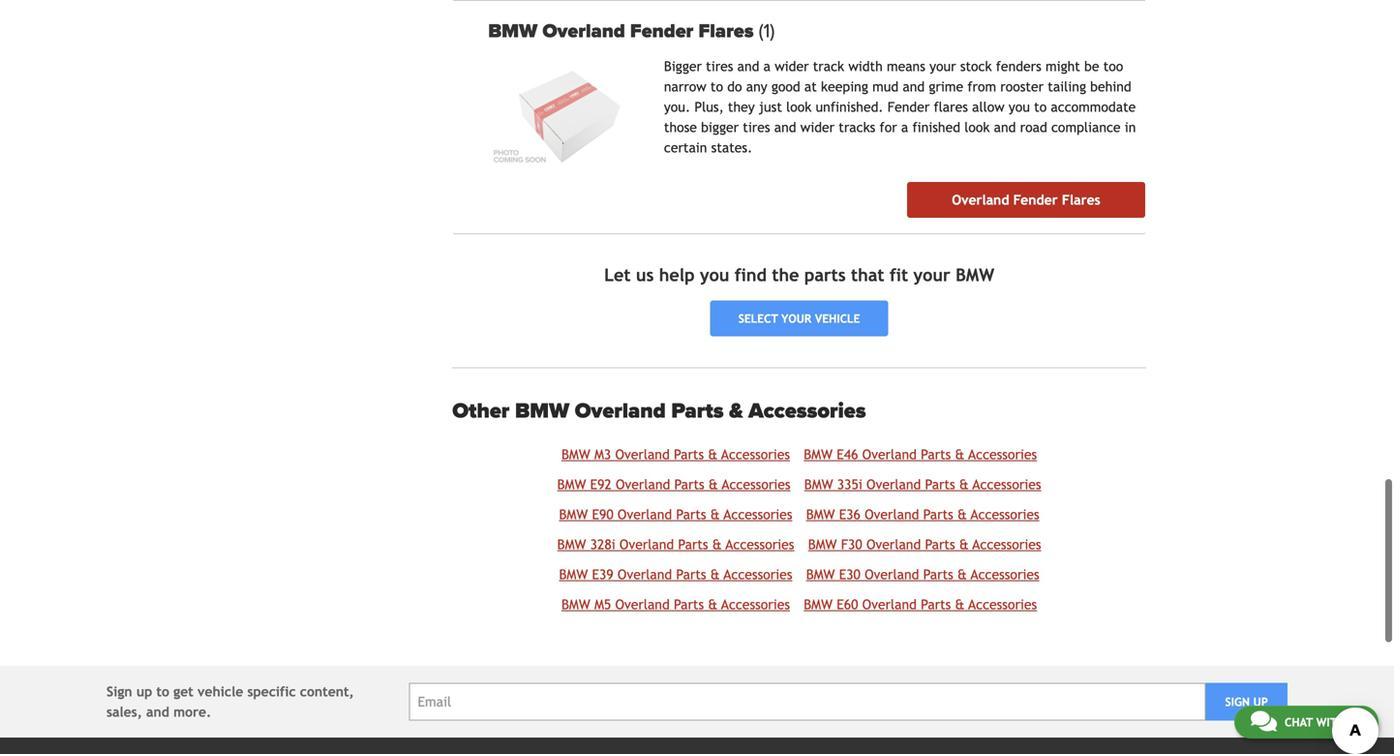 Task type: vqa. For each thing, say whether or not it's contained in the screenshot.
BMW E60 Overland Parts & Accessories link
yes



Task type: locate. For each thing, give the bounding box(es) containing it.
bmw e36 overland parts & accessories
[[806, 507, 1039, 522]]

m5
[[594, 597, 611, 612]]

m3
[[594, 447, 611, 462]]

overland right m3
[[615, 447, 670, 462]]

accessories up the e46
[[748, 398, 866, 424]]

get
[[173, 684, 193, 699]]

bmw for bmw e90 overland parts & accessories
[[559, 507, 588, 522]]

parts down bmw f30 overland parts & accessories at right
[[923, 567, 953, 582]]

up inside sign up to get vehicle specific content, sales, and more.
[[136, 684, 152, 699]]

parts down bmw e30 overland parts & accessories
[[921, 597, 951, 612]]

accessories up bmw e90 overland parts & accessories
[[722, 477, 790, 492]]

1 vertical spatial flares
[[1062, 192, 1100, 208]]

2 horizontal spatial fender
[[1013, 192, 1058, 208]]

parts down bmw e39 overland parts & accessories link
[[674, 597, 704, 612]]

accessories down bmw e36 overland parts & accessories
[[972, 537, 1041, 552]]

up for sign up
[[1253, 695, 1268, 708]]

flares up bigger
[[698, 19, 754, 42]]

narrow
[[664, 79, 706, 94]]

fender up for
[[887, 99, 930, 114]]

parts down bmw 328i overland parts & accessories
[[676, 567, 706, 582]]

your right 'fit'
[[913, 265, 950, 285]]

bmw m3 overland parts & accessories
[[561, 447, 790, 462]]

0 horizontal spatial up
[[136, 684, 152, 699]]

and inside sign up to get vehicle specific content, sales, and more.
[[146, 704, 169, 720]]

bmw 335i overland parts & accessories
[[804, 477, 1041, 492]]

1 vertical spatial your
[[913, 265, 950, 285]]

& up bmw f30 overland parts & accessories at right
[[957, 507, 967, 522]]

0 vertical spatial a
[[763, 58, 771, 74]]

& down bmw e30 overland parts & accessories link in the bottom right of the page
[[955, 597, 965, 612]]

at
[[804, 79, 817, 94]]

parts up bmw e36 overland parts & accessories link
[[925, 477, 955, 492]]

0 vertical spatial you
[[1009, 99, 1030, 114]]

overland for bmw 328i overland parts & accessories
[[619, 537, 674, 552]]

bmw e92 overland parts & accessories
[[557, 477, 790, 492]]

f30
[[841, 537, 862, 552]]

& down bmw e90 overland parts & accessories
[[712, 537, 722, 552]]

overland right the e46
[[862, 447, 917, 462]]

vehicle
[[815, 312, 860, 325]]

& down bmw e36 overland parts & accessories link
[[959, 537, 969, 552]]

behind
[[1090, 79, 1131, 94]]

that
[[851, 265, 884, 285]]

bmw e90 overland parts & accessories link
[[559, 507, 792, 522]]

parts for e90
[[676, 507, 706, 522]]

bmw e92 overland parts & accessories link
[[557, 477, 790, 492]]

& down bmw 328i overland parts & accessories
[[710, 567, 720, 582]]

up up comments image on the right of the page
[[1253, 695, 1268, 708]]

sign inside 'button'
[[1225, 695, 1250, 708]]

1 vertical spatial fender
[[887, 99, 930, 114]]

accessories for bmw e90 overland parts & accessories
[[724, 507, 792, 522]]

certain
[[664, 140, 707, 155]]

1 vertical spatial you
[[700, 265, 729, 285]]

parts
[[804, 265, 846, 285]]

parts up 'bmw e92 overland parts & accessories' link
[[674, 447, 704, 462]]

e30
[[839, 567, 860, 582]]

parts for e46
[[921, 447, 951, 462]]

bmw                                                                                    overland fender flares
[[488, 19, 759, 42]]

parts for e30
[[923, 567, 953, 582]]

you
[[1009, 99, 1030, 114], [700, 265, 729, 285]]

1 horizontal spatial up
[[1253, 695, 1268, 708]]

1 horizontal spatial fender
[[887, 99, 930, 114]]

you down rooster
[[1009, 99, 1030, 114]]

parts up bmw 335i overland parts & accessories
[[921, 447, 951, 462]]

and right sales,
[[146, 704, 169, 720]]

and down just
[[774, 119, 796, 135]]

overland down bmw e92 overland parts & accessories on the bottom
[[618, 507, 672, 522]]

states.
[[711, 140, 752, 155]]

0 vertical spatial fender
[[630, 19, 693, 42]]

other
[[452, 398, 510, 424]]

fender down road
[[1013, 192, 1058, 208]]

0 horizontal spatial fender
[[630, 19, 693, 42]]

accessories down bmw e39 overland parts & accessories
[[721, 597, 790, 612]]

wider up good
[[775, 58, 809, 74]]

bmw for bmw m3 overland parts & accessories
[[561, 447, 590, 462]]

vehicle
[[197, 684, 243, 699]]

0 vertical spatial flares
[[698, 19, 754, 42]]

1 horizontal spatial you
[[1009, 99, 1030, 114]]

accessories down bmw e30 overland parts & accessories
[[968, 597, 1037, 612]]

tires
[[706, 58, 733, 74], [743, 119, 770, 135]]

grime
[[929, 79, 963, 94]]

2 vertical spatial your
[[781, 312, 811, 325]]

sign up
[[1225, 695, 1268, 708]]

bmw m3 overland parts & accessories link
[[561, 447, 790, 462]]

bmw for bmw m5 overland parts & accessories
[[561, 597, 590, 612]]

1 horizontal spatial tires
[[743, 119, 770, 135]]

& for other bmw overland parts & accessories
[[729, 398, 743, 424]]

accessories down bmw f30 overland parts & accessories at right
[[971, 567, 1039, 582]]

1 horizontal spatial sign
[[1225, 695, 1250, 708]]

overland right "e39"
[[618, 567, 672, 582]]

parts down bmw e90 overland parts & accessories
[[678, 537, 708, 552]]

allow
[[972, 99, 1005, 114]]

bmw e90 overland parts & accessories
[[559, 507, 792, 522]]

fender up bigger
[[630, 19, 693, 42]]

your right select
[[781, 312, 811, 325]]

you inside bigger tires and a wider track width means your stock fenders might be too narrow to do any good at keeping mud and grime from rooster tailing behind you. plus, they just look unfinished. fender flares allow you to accommodate those bigger tires and wider tracks for a finished look and road compliance in certain states.
[[1009, 99, 1030, 114]]

overland right e92
[[616, 477, 670, 492]]

bmw 335i overland parts & accessories link
[[804, 477, 1041, 492]]

& down bmw f30 overland parts & accessories at right
[[957, 567, 967, 582]]

overland down bmw e90 overland parts & accessories link
[[619, 537, 674, 552]]

fender
[[630, 19, 693, 42], [887, 99, 930, 114], [1013, 192, 1058, 208]]

bmw 328i overland parts & accessories
[[557, 537, 794, 552]]

2 vertical spatial to
[[156, 684, 169, 699]]

look
[[786, 99, 812, 114], [964, 119, 990, 135]]

to left get at the bottom left
[[156, 684, 169, 699]]

a up any
[[763, 58, 771, 74]]

0 vertical spatial your
[[929, 58, 956, 74]]

wider down unfinished.
[[800, 119, 835, 135]]

overland for bmw f30 overland parts & accessories
[[866, 537, 921, 552]]

bmw for bmw e30 overland parts & accessories
[[806, 567, 835, 582]]

overland
[[542, 19, 625, 42], [952, 192, 1009, 208], [575, 398, 666, 424], [615, 447, 670, 462], [862, 447, 917, 462], [616, 477, 670, 492], [866, 477, 921, 492], [618, 507, 672, 522], [865, 507, 919, 522], [619, 537, 674, 552], [866, 537, 921, 552], [618, 567, 672, 582], [865, 567, 919, 582], [615, 597, 670, 612], [862, 597, 917, 612]]

select your vehicle button
[[710, 301, 888, 336]]

accommodate
[[1051, 99, 1136, 114]]

sign inside sign up to get vehicle specific content, sales, and more.
[[106, 684, 132, 699]]

look down allow
[[964, 119, 990, 135]]

overland for bmw e46 overland parts & accessories
[[862, 447, 917, 462]]

any
[[746, 79, 767, 94]]

accessories for bmw e39 overland parts & accessories
[[724, 567, 792, 582]]

overland down bmw e36 overland parts & accessories link
[[866, 537, 921, 552]]

to up road
[[1034, 99, 1047, 114]]

1 vertical spatial to
[[1034, 99, 1047, 114]]

bmw for bmw e60 overland parts & accessories
[[804, 597, 833, 612]]

0 vertical spatial to
[[710, 79, 723, 94]]

& up bmw 328i overland parts & accessories
[[710, 507, 720, 522]]

finished
[[912, 119, 960, 135]]

overland for bmw e30 overland parts & accessories
[[865, 567, 919, 582]]

a right for
[[901, 119, 908, 135]]

0 horizontal spatial a
[[763, 58, 771, 74]]

parts up bmw e90 overland parts & accessories
[[674, 477, 704, 492]]

overland right m5
[[615, 597, 670, 612]]

flares
[[698, 19, 754, 42], [1062, 192, 1100, 208]]

overland for bmw 335i overland parts & accessories
[[866, 477, 921, 492]]

overland for bmw e92 overland parts & accessories
[[616, 477, 670, 492]]

328i
[[590, 537, 615, 552]]

mud
[[872, 79, 899, 94]]

accessories for bmw e46 overland parts & accessories
[[968, 447, 1037, 462]]

0 horizontal spatial sign
[[106, 684, 132, 699]]

width
[[848, 58, 883, 74]]

parts up bmw m3 overland parts & accessories link
[[671, 398, 724, 424]]

overland right e60
[[862, 597, 917, 612]]

and up any
[[737, 58, 759, 74]]

1 horizontal spatial a
[[901, 119, 908, 135]]

and
[[737, 58, 759, 74], [903, 79, 925, 94], [774, 119, 796, 135], [994, 119, 1016, 135], [146, 704, 169, 720]]

e39
[[592, 567, 613, 582]]

sign for sign up
[[1225, 695, 1250, 708]]

look down at
[[786, 99, 812, 114]]

too
[[1103, 58, 1123, 74]]

overland up m3
[[575, 398, 666, 424]]

accessories for other bmw overland parts & accessories
[[748, 398, 866, 424]]

accessories down bmw 328i overland parts & accessories
[[724, 567, 792, 582]]

specific
[[247, 684, 296, 699]]

1 vertical spatial look
[[964, 119, 990, 135]]

sign up button
[[1205, 683, 1288, 721]]

overland for bmw e36 overland parts & accessories
[[865, 507, 919, 522]]

& up bmw e90 overland parts & accessories
[[709, 477, 718, 492]]

accessories up 'bmw e92 overland parts & accessories' link
[[721, 447, 790, 462]]

your up grime
[[929, 58, 956, 74]]

2 horizontal spatial to
[[1034, 99, 1047, 114]]

parts for e60
[[921, 597, 951, 612]]

parts
[[671, 398, 724, 424], [674, 447, 704, 462], [921, 447, 951, 462], [674, 477, 704, 492], [925, 477, 955, 492], [676, 507, 706, 522], [923, 507, 953, 522], [678, 537, 708, 552], [925, 537, 955, 552], [676, 567, 706, 582], [923, 567, 953, 582], [674, 597, 704, 612], [921, 597, 951, 612]]

& for bmw e30 overland parts & accessories
[[957, 567, 967, 582]]

do
[[727, 79, 742, 94]]

0 vertical spatial tires
[[706, 58, 733, 74]]

0 horizontal spatial to
[[156, 684, 169, 699]]

overland for bmw e90 overland parts & accessories
[[618, 507, 672, 522]]

accessories up bmw 328i overland parts & accessories "link"
[[724, 507, 792, 522]]

those
[[664, 119, 697, 135]]

& up bmw e36 overland parts & accessories link
[[959, 477, 969, 492]]

& up 'bmw e92 overland parts & accessories' link
[[708, 447, 718, 462]]

& down bmw e39 overland parts & accessories
[[708, 597, 718, 612]]

select
[[738, 312, 778, 325]]

you.
[[664, 99, 690, 114]]

bmw e46 overland parts & accessories link
[[804, 447, 1037, 462]]

to left do
[[710, 79, 723, 94]]

plus,
[[694, 99, 724, 114]]

overland down bmw e46 overland parts & accessories link
[[866, 477, 921, 492]]

accessories up bmw e36 overland parts & accessories link
[[973, 477, 1041, 492]]

1 vertical spatial wider
[[800, 119, 835, 135]]

to inside sign up to get vehicle specific content, sales, and more.
[[156, 684, 169, 699]]

up inside the sign up 'button'
[[1253, 695, 1268, 708]]

parts up bmw 328i overland parts & accessories
[[676, 507, 706, 522]]

accessories up bmw f30 overland parts & accessories at right
[[971, 507, 1039, 522]]

bmw for bmw                                                                                    overland fender flares
[[488, 19, 537, 42]]

means
[[887, 58, 925, 74]]

bmw e30 overland parts & accessories
[[806, 567, 1039, 582]]

tires up do
[[706, 58, 733, 74]]

up up sales,
[[136, 684, 152, 699]]

overland for bmw m5 overland parts & accessories
[[615, 597, 670, 612]]

& up bmw 335i overland parts & accessories
[[955, 447, 965, 462]]

overland right e36 on the bottom
[[865, 507, 919, 522]]

0 horizontal spatial look
[[786, 99, 812, 114]]

just
[[759, 99, 782, 114]]

e90
[[592, 507, 613, 522]]

select your vehicle
[[738, 312, 860, 325]]

overland up bmw e60 overland parts & accessories
[[865, 567, 919, 582]]

flares down compliance
[[1062, 192, 1100, 208]]

tires down just
[[743, 119, 770, 135]]

accessories up bmw 335i overland parts & accessories link
[[968, 447, 1037, 462]]

& up bmw m3 overland parts & accessories
[[729, 398, 743, 424]]

parts down bmw e36 overland parts & accessories link
[[925, 537, 955, 552]]

up for sign up to get vehicle specific content, sales, and more.
[[136, 684, 152, 699]]

1 horizontal spatial to
[[710, 79, 723, 94]]

parts for 335i
[[925, 477, 955, 492]]

overland fender flares
[[952, 192, 1100, 208]]

accessories for bmw e60 overland parts & accessories
[[968, 597, 1037, 612]]

& for bmw e39 overland parts & accessories
[[710, 567, 720, 582]]

bmw for bmw 335i overland parts & accessories
[[804, 477, 833, 492]]

bmw
[[488, 19, 537, 42], [956, 265, 994, 285], [515, 398, 569, 424], [561, 447, 590, 462], [804, 447, 833, 462], [557, 477, 586, 492], [804, 477, 833, 492], [559, 507, 588, 522], [806, 507, 835, 522], [557, 537, 586, 552], [808, 537, 837, 552], [559, 567, 588, 582], [806, 567, 835, 582], [561, 597, 590, 612], [804, 597, 833, 612]]

0 vertical spatial look
[[786, 99, 812, 114]]

us
[[1348, 715, 1362, 729]]

accessories down bmw e90 overland parts & accessories
[[726, 537, 794, 552]]

& for bmw e90 overland parts & accessories
[[710, 507, 720, 522]]

parts for f30
[[925, 537, 955, 552]]

chat with us
[[1284, 715, 1362, 729]]

parts up bmw f30 overland parts & accessories at right
[[923, 507, 953, 522]]

up
[[136, 684, 152, 699], [1253, 695, 1268, 708]]

parts for 328i
[[678, 537, 708, 552]]

you left find
[[700, 265, 729, 285]]

& for bmw 328i overland parts & accessories
[[712, 537, 722, 552]]



Task type: describe. For each thing, give the bounding box(es) containing it.
accessories for bmw f30 overland parts & accessories
[[972, 537, 1041, 552]]

might
[[1045, 58, 1080, 74]]

track
[[813, 58, 844, 74]]

bmw for bmw e39 overland parts & accessories
[[559, 567, 588, 582]]

bmw for bmw e46 overland parts & accessories
[[804, 447, 833, 462]]

accessories for bmw e30 overland parts & accessories
[[971, 567, 1039, 582]]

chat
[[1284, 715, 1313, 729]]

find
[[735, 265, 767, 285]]

& for bmw e60 overland parts & accessories
[[955, 597, 965, 612]]

comments image
[[1251, 710, 1277, 733]]

with
[[1316, 715, 1345, 729]]

sign up to get vehicle specific content, sales, and more.
[[106, 684, 354, 720]]

bmw e39 overland parts & accessories
[[559, 567, 792, 582]]

bmw for bmw e92 overland parts & accessories
[[557, 477, 586, 492]]

& for bmw 335i overland parts & accessories
[[959, 477, 969, 492]]

accessories for bmw m5 overland parts & accessories
[[721, 597, 790, 612]]

overland fender flares thumbnail image image
[[488, 60, 648, 167]]

overland for bmw e39 overland parts & accessories
[[618, 567, 672, 582]]

let us help you find the parts that fit your     bmw
[[604, 265, 994, 285]]

bigger tires and a wider track width means your stock fenders might be too narrow to do any good at keeping mud and grime from rooster tailing behind you. plus, they just look unfinished. fender flares allow you to accommodate those bigger tires and wider tracks for a finished look and road compliance in certain states.
[[664, 58, 1136, 155]]

parts for m3
[[674, 447, 704, 462]]

1 horizontal spatial flares
[[1062, 192, 1100, 208]]

and down allow
[[994, 119, 1016, 135]]

Email email field
[[409, 683, 1205, 721]]

accessories for bmw 335i overland parts & accessories
[[973, 477, 1041, 492]]

& for bmw e92 overland parts & accessories
[[709, 477, 718, 492]]

bmw m5 overland parts & accessories
[[561, 597, 790, 612]]

from
[[967, 79, 996, 94]]

bmw f30 overland parts & accessories link
[[808, 537, 1041, 552]]

overland for other bmw overland parts & accessories
[[575, 398, 666, 424]]

& for bmw e36 overland parts & accessories
[[957, 507, 967, 522]]

us
[[636, 265, 654, 285]]

keeping
[[821, 79, 868, 94]]

0 horizontal spatial flares
[[698, 19, 754, 42]]

parts for e39
[[676, 567, 706, 582]]

e46
[[837, 447, 858, 462]]

overland down finished
[[952, 192, 1009, 208]]

and down means
[[903, 79, 925, 94]]

bmw e46 overland parts & accessories
[[804, 447, 1037, 462]]

& for bmw f30 overland parts & accessories
[[959, 537, 969, 552]]

your inside bigger tires and a wider track width means your stock fenders might be too narrow to do any good at keeping mud and grime from rooster tailing behind you. plus, they just look unfinished. fender flares allow you to accommodate those bigger tires and wider tracks for a finished look and road compliance in certain states.
[[929, 58, 956, 74]]

bmw for bmw 328i overland parts & accessories
[[557, 537, 586, 552]]

bmw 328i overland parts & accessories link
[[557, 537, 794, 552]]

the
[[772, 265, 799, 285]]

compliance
[[1051, 119, 1121, 135]]

let
[[604, 265, 631, 285]]

2 vertical spatial fender
[[1013, 192, 1058, 208]]

other bmw overland parts & accessories
[[452, 398, 866, 424]]

e92
[[590, 477, 612, 492]]

be
[[1084, 58, 1099, 74]]

accessories for bmw e92 overland parts & accessories
[[722, 477, 790, 492]]

overland up overland fender flares thumbnail image
[[542, 19, 625, 42]]

stock
[[960, 58, 992, 74]]

bigger
[[701, 119, 739, 135]]

tailing
[[1048, 79, 1086, 94]]

in
[[1125, 119, 1136, 135]]

accessories for bmw e36 overland parts & accessories
[[971, 507, 1039, 522]]

fenders
[[996, 58, 1041, 74]]

335i
[[837, 477, 862, 492]]

overland fender flares link
[[907, 182, 1145, 218]]

& for bmw e46 overland parts & accessories
[[955, 447, 965, 462]]

overland for bmw e60 overland parts & accessories
[[862, 597, 917, 612]]

& for bmw m5 overland parts & accessories
[[708, 597, 718, 612]]

bmw e36 overland parts & accessories link
[[806, 507, 1039, 522]]

bmw e60 overland parts & accessories link
[[804, 597, 1037, 612]]

more.
[[173, 704, 211, 720]]

flares
[[934, 99, 968, 114]]

parts for bmw
[[671, 398, 724, 424]]

your inside button
[[781, 312, 811, 325]]

parts for m5
[[674, 597, 704, 612]]

0 horizontal spatial tires
[[706, 58, 733, 74]]

bmw e39 overland parts & accessories link
[[559, 567, 792, 582]]

1 vertical spatial a
[[901, 119, 908, 135]]

bmw for bmw f30 overland parts & accessories
[[808, 537, 837, 552]]

accessories for bmw 328i overland parts & accessories
[[726, 537, 794, 552]]

1 vertical spatial tires
[[743, 119, 770, 135]]

help
[[659, 265, 695, 285]]

bmw f30 overland parts & accessories
[[808, 537, 1041, 552]]

bmw e30 overland parts & accessories link
[[806, 567, 1039, 582]]

accessories for bmw m3 overland parts & accessories
[[721, 447, 790, 462]]

overland for bmw m3 overland parts & accessories
[[615, 447, 670, 462]]

chat with us link
[[1234, 706, 1379, 739]]

sales,
[[106, 704, 142, 720]]

content,
[[300, 684, 354, 699]]

e36
[[839, 507, 860, 522]]

parts for e36
[[923, 507, 953, 522]]

bmw e60 overland parts & accessories
[[804, 597, 1037, 612]]

tracks
[[839, 119, 875, 135]]

& for bmw m3 overland parts & accessories
[[708, 447, 718, 462]]

bmw                                                                                    overland fender flares link
[[488, 19, 1145, 42]]

e60
[[837, 597, 858, 612]]

sign for sign up to get vehicle specific content, sales, and more.
[[106, 684, 132, 699]]

they
[[728, 99, 755, 114]]

good
[[771, 79, 800, 94]]

bmw for bmw e36 overland parts & accessories
[[806, 507, 835, 522]]

unfinished.
[[816, 99, 883, 114]]

0 horizontal spatial you
[[700, 265, 729, 285]]

road
[[1020, 119, 1047, 135]]

parts for e92
[[674, 477, 704, 492]]

1 horizontal spatial look
[[964, 119, 990, 135]]

fender inside bigger tires and a wider track width means your stock fenders might be too narrow to do any good at keeping mud and grime from rooster tailing behind you. plus, they just look unfinished. fender flares allow you to accommodate those bigger tires and wider tracks for a finished look and road compliance in certain states.
[[887, 99, 930, 114]]

bigger
[[664, 58, 702, 74]]

bmw m5 overland parts & accessories link
[[561, 597, 790, 612]]

0 vertical spatial wider
[[775, 58, 809, 74]]

for
[[880, 119, 897, 135]]



